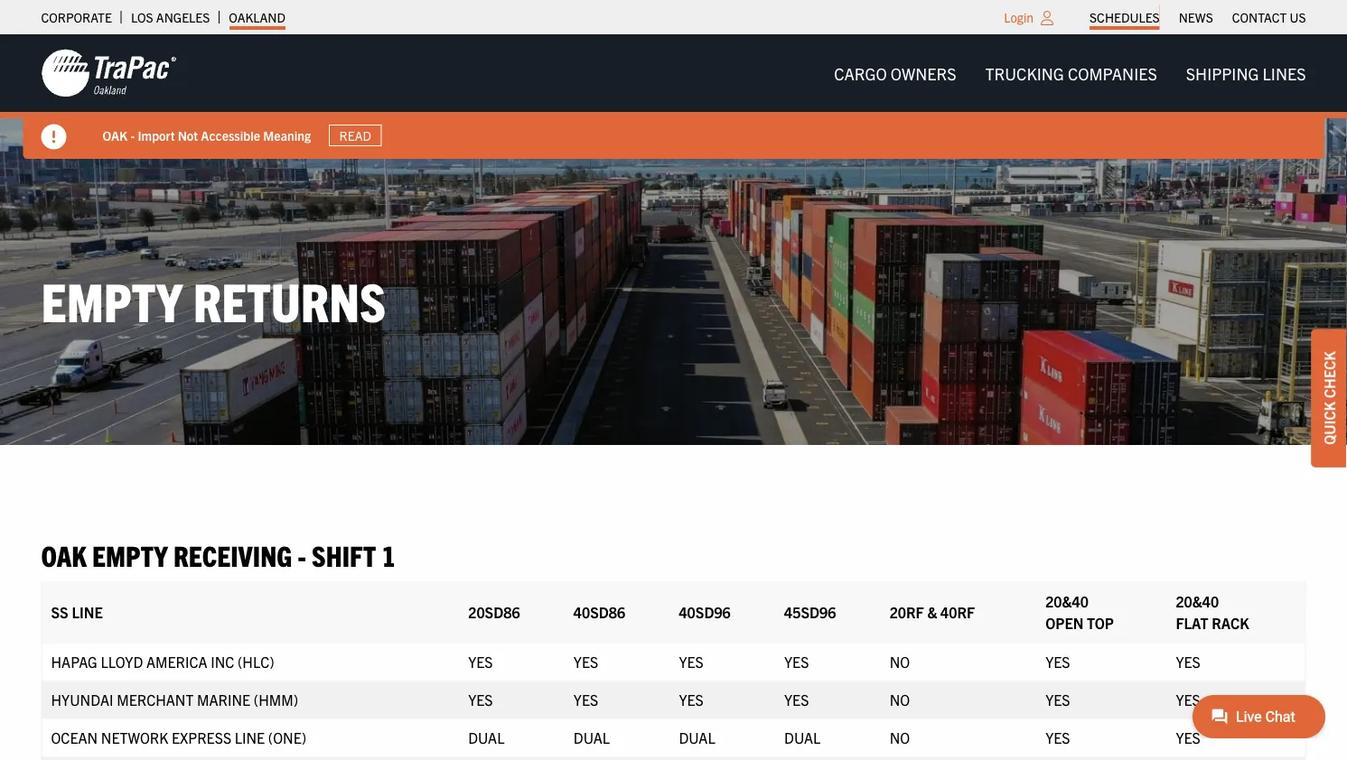 Task type: describe. For each thing, give the bounding box(es) containing it.
3 dual from the left
[[679, 729, 715, 747]]

empty
[[92, 538, 168, 573]]

schedules link
[[1090, 5, 1160, 30]]

&
[[927, 603, 937, 621]]

1 vertical spatial -
[[298, 538, 306, 573]]

40rf
[[941, 603, 975, 621]]

empty
[[41, 267, 183, 333]]

hapag
[[51, 653, 97, 671]]

not
[[178, 127, 198, 143]]

oakland link
[[229, 5, 286, 30]]

quick check link
[[1311, 329, 1347, 468]]

cargo owners link
[[820, 55, 971, 91]]

menu bar inside banner
[[820, 55, 1321, 91]]

20&40 flat rack
[[1176, 592, 1250, 632]]

20&40 open top
[[1046, 592, 1114, 632]]

40sd96
[[679, 603, 731, 621]]

cargo
[[834, 63, 887, 83]]

1 dual from the left
[[468, 729, 505, 747]]

los angeles link
[[131, 5, 210, 30]]

trucking companies link
[[971, 55, 1172, 91]]

angeles
[[156, 9, 210, 25]]

20rf
[[890, 603, 924, 621]]

read
[[339, 127, 371, 144]]

no for (one)
[[890, 729, 910, 747]]

login
[[1004, 9, 1034, 25]]

read link
[[329, 125, 382, 147]]

corporate
[[41, 9, 112, 25]]

solid image
[[41, 124, 66, 150]]

ss line
[[51, 603, 103, 621]]

lloyd
[[101, 653, 143, 671]]

0 vertical spatial line
[[72, 603, 103, 621]]

(one)
[[268, 729, 306, 747]]

shift
[[312, 538, 376, 573]]

(hmm)
[[254, 691, 298, 709]]

quick
[[1320, 402, 1338, 445]]

flat
[[1176, 614, 1209, 632]]

40sd86
[[574, 603, 625, 621]]

1
[[382, 538, 396, 573]]

empty returns
[[41, 267, 386, 333]]

contact us link
[[1232, 5, 1306, 30]]

shipping lines
[[1186, 63, 1306, 83]]

4 dual from the left
[[784, 729, 821, 747]]

contact
[[1232, 9, 1287, 25]]

oakland
[[229, 9, 286, 25]]

receiving
[[173, 538, 292, 573]]

oak for oak - import not accessible meaning
[[103, 127, 128, 143]]

us
[[1290, 9, 1306, 25]]

news
[[1179, 9, 1213, 25]]

light image
[[1041, 11, 1054, 25]]

oakland image
[[41, 48, 177, 98]]

owners
[[891, 63, 957, 83]]



Task type: vqa. For each thing, say whether or not it's contained in the screenshot.
middle allowed
no



Task type: locate. For each thing, give the bounding box(es) containing it.
ocean network express line (one)
[[51, 729, 306, 747]]

shipping
[[1186, 63, 1259, 83]]

1 horizontal spatial line
[[235, 729, 265, 747]]

menu bar up shipping
[[1080, 5, 1316, 30]]

accessible
[[201, 127, 260, 143]]

oak
[[103, 127, 128, 143], [41, 538, 87, 573]]

los
[[131, 9, 153, 25]]

line
[[72, 603, 103, 621], [235, 729, 265, 747]]

-
[[131, 127, 135, 143], [298, 538, 306, 573]]

trucking
[[985, 63, 1064, 83]]

- left "import"
[[131, 127, 135, 143]]

menu bar containing schedules
[[1080, 5, 1316, 30]]

marine
[[197, 691, 250, 709]]

- left shift
[[298, 538, 306, 573]]

0 vertical spatial no
[[890, 653, 910, 671]]

20&40 inside 20&40 flat rack
[[1176, 592, 1219, 610]]

import
[[138, 127, 175, 143]]

oak empty receiving                - shift 1
[[41, 538, 396, 573]]

20&40 up flat
[[1176, 592, 1219, 610]]

1 vertical spatial no
[[890, 691, 910, 709]]

0 horizontal spatial 20&40
[[1046, 592, 1089, 610]]

menu bar
[[1080, 5, 1316, 30], [820, 55, 1321, 91]]

hapag lloyd america inc (hlc)
[[51, 653, 274, 671]]

menu bar down light "image" at top
[[820, 55, 1321, 91]]

0 horizontal spatial oak
[[41, 538, 87, 573]]

inc
[[211, 653, 234, 671]]

cargo owners
[[834, 63, 957, 83]]

0 horizontal spatial line
[[72, 603, 103, 621]]

0 vertical spatial -
[[131, 127, 135, 143]]

2 20&40 from the left
[[1176, 592, 1219, 610]]

20&40 up the open
[[1046, 592, 1089, 610]]

2 vertical spatial no
[[890, 729, 910, 747]]

rack
[[1212, 614, 1250, 632]]

companies
[[1068, 63, 1157, 83]]

(hlc)
[[238, 653, 274, 671]]

line right ss
[[72, 603, 103, 621]]

top
[[1087, 614, 1114, 632]]

2 dual from the left
[[574, 729, 610, 747]]

oak up ss
[[41, 538, 87, 573]]

20&40
[[1046, 592, 1089, 610], [1176, 592, 1219, 610]]

los angeles
[[131, 9, 210, 25]]

banner containing cargo owners
[[0, 34, 1347, 159]]

dual
[[468, 729, 505, 747], [574, 729, 610, 747], [679, 729, 715, 747], [784, 729, 821, 747]]

3 no from the top
[[890, 729, 910, 747]]

no for (hlc)
[[890, 653, 910, 671]]

merchant
[[117, 691, 194, 709]]

lines
[[1263, 63, 1306, 83]]

meaning
[[263, 127, 311, 143]]

no
[[890, 653, 910, 671], [890, 691, 910, 709], [890, 729, 910, 747]]

oak for oak empty receiving                - shift 1
[[41, 538, 87, 573]]

20sd86
[[468, 603, 520, 621]]

1 horizontal spatial 20&40
[[1176, 592, 1219, 610]]

20&40 inside 20&40 open top
[[1046, 592, 1089, 610]]

1 horizontal spatial oak
[[103, 127, 128, 143]]

contact us
[[1232, 9, 1306, 25]]

2 no from the top
[[890, 691, 910, 709]]

yes
[[468, 653, 493, 671], [574, 653, 598, 671], [679, 653, 704, 671], [784, 653, 809, 671], [1046, 653, 1070, 671], [1176, 653, 1201, 671], [468, 691, 493, 709], [574, 691, 598, 709], [679, 691, 704, 709], [784, 691, 809, 709], [1046, 691, 1070, 709], [1176, 691, 1201, 709], [1046, 729, 1070, 747], [1176, 729, 1201, 747]]

0 horizontal spatial -
[[131, 127, 135, 143]]

hyundai
[[51, 691, 113, 709]]

express
[[172, 729, 231, 747]]

45sd96
[[784, 603, 836, 621]]

open
[[1046, 614, 1084, 632]]

1 vertical spatial menu bar
[[820, 55, 1321, 91]]

america
[[146, 653, 207, 671]]

20rf & 40rf
[[890, 603, 975, 621]]

shipping lines link
[[1172, 55, 1321, 91]]

ocean
[[51, 729, 98, 747]]

check
[[1320, 352, 1338, 399]]

20&40 for open
[[1046, 592, 1089, 610]]

ss
[[51, 603, 68, 621]]

line left (one)
[[235, 729, 265, 747]]

menu bar containing cargo owners
[[820, 55, 1321, 91]]

quick check
[[1320, 352, 1338, 445]]

corporate link
[[41, 5, 112, 30]]

1 vertical spatial oak
[[41, 538, 87, 573]]

0 vertical spatial oak
[[103, 127, 128, 143]]

hyundai merchant marine (hmm)
[[51, 691, 298, 709]]

banner
[[0, 34, 1347, 159]]

news link
[[1179, 5, 1213, 30]]

0 vertical spatial menu bar
[[1080, 5, 1316, 30]]

oak - import not accessible meaning
[[103, 127, 311, 143]]

trucking companies
[[985, 63, 1157, 83]]

1 no from the top
[[890, 653, 910, 671]]

1 vertical spatial line
[[235, 729, 265, 747]]

1 horizontal spatial -
[[298, 538, 306, 573]]

1 20&40 from the left
[[1046, 592, 1089, 610]]

login link
[[1004, 9, 1034, 25]]

schedules
[[1090, 9, 1160, 25]]

20&40 for flat
[[1176, 592, 1219, 610]]

returns
[[193, 267, 386, 333]]

network
[[101, 729, 168, 747]]

oak left "import"
[[103, 127, 128, 143]]



